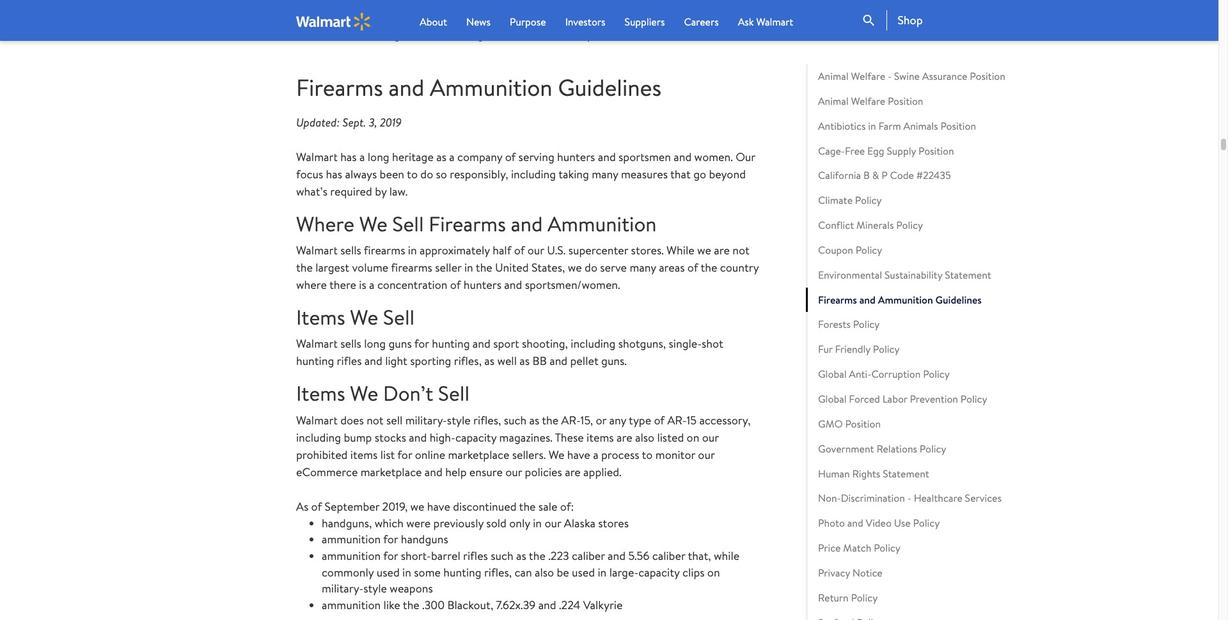 Task type: vqa. For each thing, say whether or not it's contained in the screenshot.
HIV
no



Task type: describe. For each thing, give the bounding box(es) containing it.
our right monitor
[[698, 447, 715, 463]]

states,
[[532, 260, 565, 276]]

environmental sustainability statement
[[818, 268, 991, 282]]

large-
[[609, 565, 639, 581]]

free
[[845, 144, 865, 158]]

the up where
[[296, 260, 313, 276]]

as left well
[[484, 353, 495, 369]]

list
[[380, 447, 395, 463]]

is
[[359, 277, 366, 293]]

0 vertical spatial ammunition
[[430, 72, 553, 104]]

updated: sept. 3, 2019
[[296, 115, 402, 131]]

0 vertical spatial hunting
[[432, 336, 470, 352]]

shooting,
[[522, 336, 568, 352]]

1 vertical spatial firearms
[[391, 260, 432, 276]]

of right areas
[[688, 260, 698, 276]]

photo and video use policy link
[[806, 511, 1043, 536]]

handguns,
[[322, 515, 372, 531]]

sell for firearms
[[392, 210, 424, 238]]

ammunition inside where we sell firearms and ammunition walmart sells firearms in approximately half of our u.s. supercenter stores. while we are not the largest volume firearms seller in the united states, we do serve many areas of the country where there is a concentration of hunters and sportsmen/women.
[[548, 210, 657, 238]]

services
[[965, 492, 1002, 506]]

0 vertical spatial items
[[587, 430, 614, 446]]

price
[[818, 541, 841, 555]]

applied.
[[584, 464, 622, 480]]

2 used from the left
[[572, 565, 595, 581]]

0 vertical spatial guidelines
[[558, 72, 662, 104]]

required
[[330, 184, 372, 200]]

climate policy
[[818, 193, 882, 207]]

help
[[445, 464, 467, 480]]

careers
[[684, 15, 719, 29]]

.224
[[559, 598, 581, 614]]

country
[[720, 260, 759, 276]]

do inside where we sell firearms and ammunition walmart sells firearms in approximately half of our u.s. supercenter stores. while we are not the largest volume firearms seller in the united states, we do serve many areas of the country where there is a concentration of hunters and sportsmen/women.
[[585, 260, 598, 276]]

animal for animal welfare position
[[818, 94, 849, 108]]

previously
[[433, 515, 484, 531]]

statement for human rights statement
[[883, 467, 929, 481]]

firearms and ammunition guidelines link
[[806, 288, 1043, 312]]

walmart inside walmart has a long heritage as a company of serving hunters and sportsmen and women. our focus has always been to do so responsibly, including taking many measures that go beyond what's required by law.
[[296, 149, 338, 165]]

position up the #22435
[[919, 144, 954, 158]]

1 horizontal spatial are
[[617, 430, 632, 446]]

animal welfare - swine assurance position link
[[806, 64, 1043, 89]]

.300
[[422, 598, 445, 614]]

gmo
[[818, 417, 843, 431]]

monitor
[[656, 447, 695, 463]]

long inside items we sell walmart sells long guns for hunting and sport shooting, including shotguns, single-shot hunting rifles and light sporting rifles, as well as bb and pellet guns.
[[364, 336, 386, 352]]

hunting inside as of september 2019, we have discontinued the sale of: handguns, which were previously sold only in our alaska stores ammunition for handguns ammunition for short-barrel rifles such as the .223 caliber and 5.56 caliber that, while commonly used in some hunting rifles, can also be used in large-capacity clips on military-style weapons ammunition like the .300 blackout, 7.62x.39 and .224 valkyrie
[[444, 565, 482, 581]]

as left bb
[[520, 353, 530, 369]]

environmental sustainability statement link
[[806, 263, 1043, 288]]

the left country on the right top
[[701, 260, 718, 276]]

and up half
[[511, 210, 543, 238]]

2 caliber from the left
[[652, 548, 685, 564]]

policies
[[525, 464, 562, 480]]

items for sell
[[296, 303, 345, 332]]

ask walmart
[[738, 15, 793, 29]]

sell inside items we don't sell walmart does not sell military-style rifles, such as the ar-15, or any type of ar-15 accessory, including bump stocks and high-capacity magazines. these items are also listed on our prohibited items list for online marketplace sellers. we have a process to monitor our ecommerce marketplace and help ensure our policies are applied.
[[438, 380, 470, 408]]

privacy notice link
[[806, 561, 1043, 586]]

position right assurance
[[970, 69, 1006, 83]]

egg
[[868, 144, 885, 158]]

hunters inside walmart has a long heritage as a company of serving hunters and sportsmen and women. our focus has always been to do so responsibly, including taking many measures that go beyond what's required by law.
[[557, 149, 595, 165]]

- for discrimination
[[908, 492, 912, 506]]

process
[[601, 447, 639, 463]]

global for global anti-corruption policy
[[818, 367, 847, 381]]

7.62x.39
[[496, 598, 536, 614]]

government relations policy link
[[806, 437, 1043, 462]]

capacity inside items we don't sell walmart does not sell military-style rifles, such as the ar-15, or any type of ar-15 accessory, including bump stocks and high-capacity magazines. these items are also listed on our prohibited items list for online marketplace sellers. we have a process to monitor our ecommerce marketplace and help ensure our policies are applied.
[[455, 430, 497, 446]]

global anti-corruption policy link
[[806, 362, 1043, 387]]

to inside walmart has a long heritage as a company of serving hunters and sportsmen and women. our focus has always been to do so responsibly, including taking many measures that go beyond what's required by law.
[[407, 166, 418, 182]]

policy up global anti-corruption policy
[[873, 342, 900, 357]]

and right bb
[[550, 353, 568, 369]]

the inside items we don't sell walmart does not sell military-style rifles, such as the ar-15, or any type of ar-15 accessory, including bump stocks and high-capacity magazines. these items are also listed on our prohibited items list for online marketplace sellers. we have a process to monitor our ecommerce marketplace and help ensure our policies are applied.
[[542, 412, 559, 428]]

global for global forced labor prevention policy
[[818, 392, 847, 406]]

0 vertical spatial firearms
[[296, 72, 383, 104]]

15
[[687, 412, 697, 428]]

policy up fur friendly policy
[[853, 318, 880, 332]]

serving
[[519, 149, 555, 165]]

assurance
[[922, 69, 968, 83]]

guns.
[[601, 353, 627, 369]]

position down swine
[[888, 94, 924, 108]]

healthcare
[[914, 492, 963, 506]]

can
[[515, 565, 532, 581]]

not inside where we sell firearms and ammunition walmart sells firearms in approximately half of our u.s. supercenter stores. while we are not the largest volume firearms seller in the united states, we do serve many areas of the country where there is a concentration of hunters and sportsmen/women.
[[733, 243, 750, 259]]

purpose
[[510, 15, 546, 29]]

conflict minerals policy
[[818, 218, 923, 232]]

in up concentration
[[408, 243, 417, 259]]

bump
[[344, 430, 372, 446]]

in right only
[[533, 515, 542, 531]]

antibiotics in farm animals position
[[818, 119, 976, 133]]

labor
[[883, 392, 908, 406]]

and left light
[[365, 353, 382, 369]]

and up 2019
[[389, 72, 425, 104]]

corruption
[[872, 367, 921, 381]]

0 vertical spatial we
[[697, 243, 711, 259]]

have inside as of september 2019, we have discontinued the sale of: handguns, which were previously sold only in our alaska stores ammunition for handguns ammunition for short-barrel rifles such as the .223 caliber and 5.56 caliber that, while commonly used in some hunting rifles, can also be used in large-capacity clips on military-style weapons ammunition like the .300 blackout, 7.62x.39 and .224 valkyrie
[[427, 499, 450, 515]]

for inside items we don't sell walmart does not sell military-style rifles, such as the ar-15, or any type of ar-15 accessory, including bump stocks and high-capacity magazines. these items are also listed on our prohibited items list for online marketplace sellers. we have a process to monitor our ecommerce marketplace and help ensure our policies are applied.
[[397, 447, 412, 463]]

the down the "weapons"
[[403, 598, 420, 614]]

15,
[[581, 412, 593, 428]]

return
[[818, 591, 849, 605]]

to inside items we don't sell walmart does not sell military-style rifles, such as the ar-15, or any type of ar-15 accessory, including bump stocks and high-capacity magazines. these items are also listed on our prohibited items list for online marketplace sellers. we have a process to monitor our ecommerce marketplace and help ensure our policies are applied.
[[642, 447, 653, 463]]

in left the farm
[[868, 119, 876, 133]]

the left united at the left top of the page
[[476, 260, 493, 276]]

of inside items we don't sell walmart does not sell military-style rifles, such as the ar-15, or any type of ar-15 accessory, including bump stocks and high-capacity magazines. these items are also listed on our prohibited items list for online marketplace sellers. we have a process to monitor our ecommerce marketplace and help ensure our policies are applied.
[[654, 412, 665, 428]]

1 horizontal spatial we
[[568, 260, 582, 276]]

we down these
[[549, 447, 565, 463]]

coupon policy link
[[806, 238, 1043, 263]]

and left sportsmen
[[598, 149, 616, 165]]

sells inside where we sell firearms and ammunition walmart sells firearms in approximately half of our u.s. supercenter stores. while we are not the largest volume firearms seller in the united states, we do serve many areas of the country where there is a concentration of hunters and sportsmen/women.
[[340, 243, 361, 259]]

2 vertical spatial are
[[565, 464, 581, 480]]

were
[[406, 515, 431, 531]]

law.
[[389, 184, 408, 200]]

single-
[[669, 336, 702, 352]]

coupon
[[818, 243, 853, 257]]

climate
[[818, 193, 853, 207]]

1 caliber from the left
[[572, 548, 605, 564]]

and left video
[[848, 516, 864, 530]]

forests policy
[[818, 318, 880, 332]]

climate policy link
[[806, 188, 1043, 213]]

seller
[[435, 260, 462, 276]]

0 vertical spatial has
[[340, 149, 357, 165]]

0 horizontal spatial firearms and ammunition guidelines
[[296, 72, 662, 104]]

0 vertical spatial marketplace
[[448, 447, 509, 463]]

0 horizontal spatial items
[[350, 447, 378, 463]]

human
[[818, 467, 850, 481]]

shotguns,
[[618, 336, 666, 352]]

position down forced
[[845, 417, 881, 431]]

policy down b
[[855, 193, 882, 207]]

and down united at the left top of the page
[[504, 277, 522, 293]]

2019,
[[382, 499, 408, 515]]

military- inside as of september 2019, we have discontinued the sale of: handguns, which were previously sold only in our alaska stores ammunition for handguns ammunition for short-barrel rifles such as the .223 caliber and 5.56 caliber that, while commonly used in some hunting rifles, can also be used in large-capacity clips on military-style weapons ammunition like the .300 blackout, 7.62x.39 and .224 valkyrie
[[322, 581, 363, 597]]

our inside where we sell firearms and ammunition walmart sells firearms in approximately half of our u.s. supercenter stores. while we are not the largest volume firearms seller in the united states, we do serve many areas of the country where there is a concentration of hunters and sportsmen/women.
[[528, 243, 544, 259]]

2 ammunition from the top
[[322, 548, 381, 564]]

antibiotics in farm animals position link
[[806, 114, 1043, 139]]

these
[[555, 430, 584, 446]]

a inside where we sell firearms and ammunition walmart sells firearms in approximately half of our u.s. supercenter stores. while we are not the largest volume firearms seller in the united states, we do serve many areas of the country where there is a concentration of hunters and sportsmen/women.
[[369, 277, 375, 293]]

policy down conflict minerals policy
[[856, 243, 882, 257]]

and down online
[[425, 464, 443, 480]]

the up only
[[519, 499, 536, 515]]

blackout,
[[447, 598, 493, 614]]

military- inside items we don't sell walmart does not sell military-style rifles, such as the ar-15, or any type of ar-15 accessory, including bump stocks and high-capacity magazines. these items are also listed on our prohibited items list for online marketplace sellers. we have a process to monitor our ecommerce marketplace and help ensure our policies are applied.
[[405, 412, 447, 428]]

policy down gmo position link
[[920, 442, 947, 456]]

home image
[[296, 12, 372, 30]]

p
[[882, 169, 888, 183]]

the left ".223"
[[529, 548, 546, 564]]

walmart inside 'ask walmart' link
[[756, 15, 793, 29]]

as inside as of september 2019, we have discontinued the sale of: handguns, which were previously sold only in our alaska stores ammunition for handguns ammunition for short-barrel rifles such as the .223 caliber and 5.56 caliber that, while commonly used in some hunting rifles, can also be used in large-capacity clips on military-style weapons ammunition like the .300 blackout, 7.62x.39 and .224 valkyrie
[[516, 548, 526, 564]]

such inside as of september 2019, we have discontinued the sale of: handguns, which were previously sold only in our alaska stores ammunition for handguns ammunition for short-barrel rifles such as the .223 caliber and 5.56 caliber that, while commonly used in some hunting rifles, can also be used in large-capacity clips on military-style weapons ammunition like the .300 blackout, 7.62x.39 and .224 valkyrie
[[491, 548, 514, 564]]

focus
[[296, 166, 323, 182]]

or
[[596, 412, 607, 428]]

3 ammunition from the top
[[322, 598, 381, 614]]

privacy notice
[[818, 566, 883, 580]]

there
[[329, 277, 356, 293]]

- for welfare
[[888, 69, 892, 83]]

0 horizontal spatial marketplace
[[361, 464, 422, 480]]

of down "seller"
[[450, 277, 461, 293]]

including inside walmart has a long heritage as a company of serving hunters and sportsmen and women. our focus has always been to do so responsibly, including taking many measures that go beyond what's required by law.
[[511, 166, 556, 182]]

policy down the photo and video use policy on the right bottom
[[874, 541, 901, 555]]

policy up prevention
[[923, 367, 950, 381]]

statement for environmental sustainability statement
[[945, 268, 991, 282]]

sporting
[[410, 353, 451, 369]]

our down sellers.
[[506, 464, 522, 480]]

photo
[[818, 516, 845, 530]]

relations
[[877, 442, 917, 456]]

animals
[[904, 119, 938, 133]]

we for sell
[[350, 380, 378, 408]]

rifles inside as of september 2019, we have discontinued the sale of: handguns, which were previously sold only in our alaska stores ammunition for handguns ammunition for short-barrel rifles such as the .223 caliber and 5.56 caliber that, while commonly used in some hunting rifles, can also be used in large-capacity clips on military-style weapons ammunition like the .300 blackout, 7.62x.39 and .224 valkyrie
[[463, 548, 488, 564]]

for down which at the left of the page
[[383, 532, 398, 548]]

in left large-
[[598, 565, 607, 581]]

type
[[629, 412, 651, 428]]

including inside items we sell walmart sells long guns for hunting and sport shooting, including shotguns, single-shot hunting rifles and light sporting rifles, as well as bb and pellet guns.
[[571, 336, 616, 352]]

ask
[[738, 15, 754, 29]]

search
[[861, 13, 877, 28]]

policy down notice
[[851, 591, 878, 605]]

1 ar- from the left
[[561, 412, 581, 428]]

as
[[296, 499, 309, 515]]

2 vertical spatial ammunition
[[878, 293, 933, 307]]

does
[[340, 412, 364, 428]]

1 ammunition from the top
[[322, 532, 381, 548]]

weapons
[[390, 581, 433, 597]]



Task type: locate. For each thing, give the bounding box(es) containing it.
1 vertical spatial guidelines
[[936, 293, 982, 307]]

2 horizontal spatial we
[[697, 243, 711, 259]]

rifles left light
[[337, 353, 362, 369]]

conflict minerals policy link
[[806, 213, 1043, 238]]

5.56
[[629, 548, 650, 564]]

privacy
[[818, 566, 850, 580]]

0 horizontal spatial style
[[363, 581, 387, 597]]

firearms and ammunition guidelines inside firearms and ammunition guidelines link
[[818, 293, 982, 307]]

sell down sporting
[[438, 380, 470, 408]]

sold
[[486, 515, 507, 531]]

careers link
[[684, 14, 719, 29]]

- left swine
[[888, 69, 892, 83]]

have inside items we don't sell walmart does not sell military-style rifles, such as the ar-15, or any type of ar-15 accessory, including bump stocks and high-capacity magazines. these items are also listed on our prohibited items list for online marketplace sellers. we have a process to monitor our ecommerce marketplace and help ensure our policies are applied.
[[567, 447, 590, 463]]

1 horizontal spatial -
[[908, 492, 912, 506]]

items inside items we don't sell walmart does not sell military-style rifles, such as the ar-15, or any type of ar-15 accessory, including bump stocks and high-capacity magazines. these items are also listed on our prohibited items list for online marketplace sellers. we have a process to monitor our ecommerce marketplace and help ensure our policies are applied.
[[296, 380, 345, 408]]

1 sells from the top
[[340, 243, 361, 259]]

sportsmen/women.
[[525, 277, 620, 293]]

0 vertical spatial items
[[296, 303, 345, 332]]

0 horizontal spatial on
[[687, 430, 700, 446]]

walmart right ask
[[756, 15, 793, 29]]

as inside walmart has a long heritage as a company of serving hunters and sportsmen and women. our focus has always been to do so responsibly, including taking many measures that go beyond what's required by law.
[[436, 149, 447, 165]]

0 vertical spatial statement
[[945, 268, 991, 282]]

welfare for -
[[851, 69, 885, 83]]

0 vertical spatial welfare
[[851, 69, 885, 83]]

1 vertical spatial including
[[571, 336, 616, 352]]

rifles, inside as of september 2019, we have discontinued the sale of: handguns, which were previously sold only in our alaska stores ammunition for handguns ammunition for short-barrel rifles such as the .223 caliber and 5.56 caliber that, while commonly used in some hunting rifles, can also be used in large-capacity clips on military-style weapons ammunition like the .300 blackout, 7.62x.39 and .224 valkyrie
[[484, 565, 512, 581]]

also inside items we don't sell walmart does not sell military-style rifles, such as the ar-15, or any type of ar-15 accessory, including bump stocks and high-capacity magazines. these items are also listed on our prohibited items list for online marketplace sellers. we have a process to monitor our ecommerce marketplace and help ensure our policies are applied.
[[635, 430, 655, 446]]

1 vertical spatial sell
[[383, 303, 415, 332]]

0 horizontal spatial to
[[407, 166, 418, 182]]

including inside items we don't sell walmart does not sell military-style rifles, such as the ar-15, or any type of ar-15 accessory, including bump stocks and high-capacity magazines. these items are also listed on our prohibited items list for online marketplace sellers. we have a process to monitor our ecommerce marketplace and help ensure our policies are applied.
[[296, 430, 341, 446]]

2 vertical spatial hunting
[[444, 565, 482, 581]]

a right is
[[369, 277, 375, 293]]

welfare for position
[[851, 94, 885, 108]]

of
[[505, 149, 516, 165], [514, 243, 525, 259], [688, 260, 698, 276], [450, 277, 461, 293], [654, 412, 665, 428], [311, 499, 322, 515]]

of right type
[[654, 412, 665, 428]]

our down accessory,
[[702, 430, 719, 446]]

many inside where we sell firearms and ammunition walmart sells firearms in approximately half of our u.s. supercenter stores. while we are not the largest volume firearms seller in the united states, we do serve many areas of the country where there is a concentration of hunters and sportsmen/women.
[[630, 260, 656, 276]]

1 global from the top
[[818, 367, 847, 381]]

statement
[[945, 268, 991, 282], [883, 467, 929, 481]]

rifles, left can
[[484, 565, 512, 581]]

policy down climate policy link
[[896, 218, 923, 232]]

for
[[414, 336, 429, 352], [397, 447, 412, 463], [383, 532, 398, 548], [383, 548, 398, 564]]

california
[[818, 169, 861, 183]]

antibiotics
[[818, 119, 866, 133]]

global forced labor prevention policy
[[818, 392, 987, 406]]

2019
[[380, 115, 402, 131]]

1 vertical spatial many
[[630, 260, 656, 276]]

only
[[509, 515, 530, 531]]

1 vertical spatial firearms
[[429, 210, 506, 238]]

walmart down where
[[296, 336, 338, 352]]

we down by
[[359, 210, 388, 238]]

such up magazines.
[[504, 412, 527, 428]]

2 horizontal spatial are
[[714, 243, 730, 259]]

policy right the use
[[913, 516, 940, 530]]

and up that
[[674, 149, 692, 165]]

1 vertical spatial style
[[363, 581, 387, 597]]

as up the so
[[436, 149, 447, 165]]

firearms up concentration
[[391, 260, 432, 276]]

we inside as of september 2019, we have discontinued the sale of: handguns, which were previously sold only in our alaska stores ammunition for handguns ammunition for short-barrel rifles such as the .223 caliber and 5.56 caliber that, while commonly used in some hunting rifles, can also be used in large-capacity clips on military-style weapons ammunition like the .300 blackout, 7.62x.39 and .224 valkyrie
[[410, 499, 425, 515]]

are inside where we sell firearms and ammunition walmart sells firearms in approximately half of our u.s. supercenter stores. while we are not the largest volume firearms seller in the united states, we do serve many areas of the country where there is a concentration of hunters and sportsmen/women.
[[714, 243, 730, 259]]

also down type
[[635, 430, 655, 446]]

non-discrimination - healthcare services link
[[806, 486, 1043, 511]]

1 vertical spatial firearms and ammunition guidelines
[[818, 293, 982, 307]]

rifles inside items we sell walmart sells long guns for hunting and sport shooting, including shotguns, single-shot hunting rifles and light sporting rifles, as well as bb and pellet guns.
[[337, 353, 362, 369]]

rifles, inside items we sell walmart sells long guns for hunting and sport shooting, including shotguns, single-shot hunting rifles and light sporting rifles, as well as bb and pellet guns.
[[454, 353, 482, 369]]

1 horizontal spatial used
[[572, 565, 595, 581]]

0 vertical spatial capacity
[[455, 430, 497, 446]]

on inside as of september 2019, we have discontinued the sale of: handguns, which were previously sold only in our alaska stores ammunition for handguns ammunition for short-barrel rifles such as the .223 caliber and 5.56 caliber that, while commonly used in some hunting rifles, can also be used in large-capacity clips on military-style weapons ammunition like the .300 blackout, 7.62x.39 and .224 valkyrie
[[707, 565, 720, 581]]

1 horizontal spatial not
[[733, 243, 750, 259]]

cage-free egg supply position
[[818, 144, 954, 158]]

walmart inside where we sell firearms and ammunition walmart sells firearms in approximately half of our u.s. supercenter stores. while we are not the largest volume firearms seller in the united states, we do serve many areas of the country where there is a concentration of hunters and sportsmen/women.
[[296, 243, 338, 259]]

gmo position
[[818, 417, 881, 431]]

0 horizontal spatial hunters
[[464, 277, 502, 293]]

0 vertical spatial long
[[368, 149, 389, 165]]

long up been
[[368, 149, 389, 165]]

0 vertical spatial many
[[592, 166, 618, 182]]

1 vertical spatial we
[[568, 260, 582, 276]]

sept.
[[343, 115, 366, 131]]

do inside walmart has a long heritage as a company of serving hunters and sportsmen and women. our focus has always been to do so responsibly, including taking many measures that go beyond what's required by law.
[[421, 166, 433, 182]]

on inside items we don't sell walmart does not sell military-style rifles, such as the ar-15, or any type of ar-15 accessory, including bump stocks and high-capacity magazines. these items are also listed on our prohibited items list for online marketplace sellers. we have a process to monitor our ecommerce marketplace and help ensure our policies are applied.
[[687, 430, 700, 446]]

rifles, right sporting
[[454, 353, 482, 369]]

pellet
[[570, 353, 599, 369]]

0 vertical spatial such
[[504, 412, 527, 428]]

for left short-
[[383, 548, 398, 564]]

caliber right ".223"
[[572, 548, 605, 564]]

1 vertical spatial animal
[[818, 94, 849, 108]]

statement up non-discrimination - healthcare services
[[883, 467, 929, 481]]

forced
[[849, 392, 880, 406]]

we
[[359, 210, 388, 238], [350, 303, 378, 332], [350, 380, 378, 408], [549, 447, 565, 463]]

as inside items we don't sell walmart does not sell military-style rifles, such as the ar-15, or any type of ar-15 accessory, including bump stocks and high-capacity magazines. these items are also listed on our prohibited items list for online marketplace sellers. we have a process to monitor our ecommerce marketplace and help ensure our policies are applied.
[[529, 412, 539, 428]]

1 horizontal spatial ar-
[[668, 412, 687, 428]]

valkyrie
[[583, 598, 623, 614]]

0 vertical spatial on
[[687, 430, 700, 446]]

1 items from the top
[[296, 303, 345, 332]]

1 horizontal spatial marketplace
[[448, 447, 509, 463]]

investors
[[565, 15, 606, 29]]

of inside as of september 2019, we have discontinued the sale of: handguns, which were previously sold only in our alaska stores ammunition for handguns ammunition for short-barrel rifles such as the .223 caliber and 5.56 caliber that, while commonly used in some hunting rifles, can also be used in large-capacity clips on military-style weapons ammunition like the .300 blackout, 7.62x.39 and .224 valkyrie
[[311, 499, 322, 515]]

responsibly,
[[450, 166, 508, 182]]

also
[[635, 430, 655, 446], [535, 565, 554, 581]]

not left sell
[[367, 412, 384, 428]]

2 sells from the top
[[340, 336, 361, 352]]

style
[[447, 412, 471, 428], [363, 581, 387, 597]]

0 vertical spatial are
[[714, 243, 730, 259]]

global up gmo
[[818, 392, 847, 406]]

human rights statement
[[818, 467, 929, 481]]

0 horizontal spatial -
[[888, 69, 892, 83]]

position
[[970, 69, 1006, 83], [888, 94, 924, 108], [941, 119, 976, 133], [919, 144, 954, 158], [845, 417, 881, 431]]

used
[[377, 565, 400, 581], [572, 565, 595, 581]]

half
[[493, 243, 511, 259]]

style inside as of september 2019, we have discontinued the sale of: handguns, which were previously sold only in our alaska stores ammunition for handguns ammunition for short-barrel rifles such as the .223 caliber and 5.56 caliber that, while commonly used in some hunting rifles, can also be used in large-capacity clips on military-style weapons ammunition like the .300 blackout, 7.62x.39 and .224 valkyrie
[[363, 581, 387, 597]]

a up applied.
[[593, 447, 599, 463]]

updated:
[[296, 115, 340, 131]]

1 vertical spatial not
[[367, 412, 384, 428]]

of inside walmart has a long heritage as a company of serving hunters and sportsmen and women. our focus has always been to do so responsibly, including taking many measures that go beyond what's required by law.
[[505, 149, 516, 165]]

firearms up forests
[[818, 293, 857, 307]]

0 horizontal spatial military-
[[322, 581, 363, 597]]

united
[[495, 260, 529, 276]]

we for walmart
[[350, 303, 378, 332]]

rights
[[853, 467, 881, 481]]

items for don't
[[296, 380, 345, 408]]

taking
[[559, 166, 589, 182]]

and up large-
[[608, 548, 626, 564]]

military-
[[405, 412, 447, 428], [322, 581, 363, 597]]

caliber up clips
[[652, 548, 685, 564]]

have down these
[[567, 447, 590, 463]]

0 vertical spatial hunters
[[557, 149, 595, 165]]

items
[[587, 430, 614, 446], [350, 447, 378, 463]]

0 horizontal spatial rifles
[[337, 353, 362, 369]]

0 vertical spatial military-
[[405, 412, 447, 428]]

long
[[368, 149, 389, 165], [364, 336, 386, 352]]

used up the "weapons"
[[377, 565, 400, 581]]

1 vertical spatial items
[[350, 447, 378, 463]]

long inside walmart has a long heritage as a company of serving hunters and sportsmen and women. our focus has always been to do so responsibly, including taking many measures that go beyond what's required by law.
[[368, 149, 389, 165]]

1 horizontal spatial also
[[635, 430, 655, 446]]

items down or
[[587, 430, 614, 446]]

including down serving
[[511, 166, 556, 182]]

global forced labor prevention policy link
[[806, 387, 1043, 412]]

policy right prevention
[[961, 392, 987, 406]]

well
[[497, 353, 517, 369]]

notice
[[853, 566, 883, 580]]

1 used from the left
[[377, 565, 400, 581]]

firearms inside where we sell firearms and ammunition walmart sells firearms in approximately half of our u.s. supercenter stores. while we are not the largest volume firearms seller in the united states, we do serve many areas of the country where there is a concentration of hunters and sportsmen/women.
[[429, 210, 506, 238]]

for inside items we sell walmart sells long guns for hunting and sport shooting, including shotguns, single-shot hunting rifles and light sporting rifles, as well as bb and pellet guns.
[[414, 336, 429, 352]]

welfare up the animal welfare position
[[851, 69, 885, 83]]

0 horizontal spatial also
[[535, 565, 554, 581]]

our left "u.s." on the top
[[528, 243, 544, 259]]

sell up guns
[[383, 303, 415, 332]]

0 vertical spatial not
[[733, 243, 750, 259]]

animal
[[818, 69, 849, 83], [818, 94, 849, 108]]

a left company
[[449, 149, 455, 165]]

welfare
[[851, 69, 885, 83], [851, 94, 885, 108]]

marketplace up ensure
[[448, 447, 509, 463]]

not inside items we don't sell walmart does not sell military-style rifles, such as the ar-15, or any type of ar-15 accessory, including bump stocks and high-capacity magazines. these items are also listed on our prohibited items list for online marketplace sellers. we have a process to monitor our ecommerce marketplace and help ensure our policies are applied.
[[367, 412, 384, 428]]

largest
[[316, 260, 349, 276]]

0 horizontal spatial many
[[592, 166, 618, 182]]

1 horizontal spatial statement
[[945, 268, 991, 282]]

animal welfare position link
[[806, 89, 1043, 114]]

shot
[[702, 336, 723, 352]]

1 vertical spatial such
[[491, 548, 514, 564]]

women.
[[695, 149, 733, 165]]

0 vertical spatial sell
[[392, 210, 424, 238]]

items down bump
[[350, 447, 378, 463]]

0 horizontal spatial firearms
[[296, 72, 383, 104]]

and up online
[[409, 430, 427, 446]]

that,
[[688, 548, 711, 564]]

rifles
[[337, 353, 362, 369], [463, 548, 488, 564]]

1 horizontal spatial rifles
[[463, 548, 488, 564]]

we for firearms
[[359, 210, 388, 238]]

used right be
[[572, 565, 595, 581]]

are right policies
[[565, 464, 581, 480]]

return policy link
[[806, 586, 1043, 611]]

suppliers button
[[625, 14, 665, 29]]

1 vertical spatial do
[[585, 260, 598, 276]]

we inside items we sell walmart sells long guns for hunting and sport shooting, including shotguns, single-shot hunting rifles and light sporting rifles, as well as bb and pellet guns.
[[350, 303, 378, 332]]

1 vertical spatial long
[[364, 336, 386, 352]]

while
[[667, 243, 695, 259]]

ar- up these
[[561, 412, 581, 428]]

we up were
[[410, 499, 425, 515]]

firearms up approximately
[[429, 210, 506, 238]]

animal for animal welfare - swine assurance position
[[818, 69, 849, 83]]

guns
[[389, 336, 412, 352]]

1 horizontal spatial do
[[585, 260, 598, 276]]

1 horizontal spatial on
[[707, 565, 720, 581]]

suppliers
[[625, 15, 665, 29]]

and down environmental on the right top of the page
[[860, 293, 876, 307]]

capacity
[[455, 430, 497, 446], [639, 565, 680, 581]]

1 vertical spatial rifles,
[[473, 412, 501, 428]]

0 vertical spatial firearms and ammunition guidelines
[[296, 72, 662, 104]]

1 vertical spatial sells
[[340, 336, 361, 352]]

on down 15
[[687, 430, 700, 446]]

2 vertical spatial including
[[296, 430, 341, 446]]

2 welfare from the top
[[851, 94, 885, 108]]

price match policy
[[818, 541, 901, 555]]

government
[[818, 442, 874, 456]]

1 horizontal spatial firearms
[[429, 210, 506, 238]]

any
[[609, 412, 626, 428]]

stocks
[[375, 430, 406, 446]]

on
[[687, 430, 700, 446], [707, 565, 720, 581]]

swine
[[894, 69, 920, 83]]

we right while
[[697, 243, 711, 259]]

position right 'animals'
[[941, 119, 976, 133]]

ar- up 'listed'
[[668, 412, 687, 428]]

0 vertical spatial ammunition
[[322, 532, 381, 548]]

as up can
[[516, 548, 526, 564]]

walmart inside items we sell walmart sells long guns for hunting and sport shooting, including shotguns, single-shot hunting rifles and light sporting rifles, as well as bb and pellet guns.
[[296, 336, 338, 352]]

hunters inside where we sell firearms and ammunition walmart sells firearms in approximately half of our u.s. supercenter stores. while we are not the largest volume firearms seller in the united states, we do serve many areas of the country where there is a concentration of hunters and sportsmen/women.
[[464, 277, 502, 293]]

1 vertical spatial has
[[326, 166, 342, 182]]

firearms
[[364, 243, 405, 259], [391, 260, 432, 276]]

1 vertical spatial also
[[535, 565, 554, 581]]

1 animal from the top
[[818, 69, 849, 83]]

welfare up the farm
[[851, 94, 885, 108]]

1 horizontal spatial including
[[511, 166, 556, 182]]

sell down law.
[[392, 210, 424, 238]]

0 vertical spatial to
[[407, 166, 418, 182]]

we down is
[[350, 303, 378, 332]]

1 horizontal spatial capacity
[[639, 565, 680, 581]]

ensure
[[469, 464, 503, 480]]

1 horizontal spatial caliber
[[652, 548, 685, 564]]

.223
[[548, 548, 569, 564]]

1 horizontal spatial style
[[447, 412, 471, 428]]

1 vertical spatial have
[[427, 499, 450, 515]]

2 horizontal spatial firearms
[[818, 293, 857, 307]]

sell inside items we sell walmart sells long guns for hunting and sport shooting, including shotguns, single-shot hunting rifles and light sporting rifles, as well as bb and pellet guns.
[[383, 303, 415, 332]]

sell inside where we sell firearms and ammunition walmart sells firearms in approximately half of our u.s. supercenter stores. while we are not the largest volume firearms seller in the united states, we do serve many areas of the country where there is a concentration of hunters and sportsmen/women.
[[392, 210, 424, 238]]

0 vertical spatial firearms
[[364, 243, 405, 259]]

news
[[466, 15, 491, 29]]

and left the "sport"
[[473, 336, 491, 352]]

animal up the animal welfare position
[[818, 69, 849, 83]]

many inside walmart has a long heritage as a company of serving hunters and sportsmen and women. our focus has always been to do so responsibly, including taking many measures that go beyond what's required by law.
[[592, 166, 618, 182]]

by
[[375, 184, 387, 200]]

walmart inside items we don't sell walmart does not sell military-style rifles, such as the ar-15, or any type of ar-15 accessory, including bump stocks and high-capacity magazines. these items are also listed on our prohibited items list for online marketplace sellers. we have a process to monitor our ecommerce marketplace and help ensure our policies are applied.
[[296, 412, 338, 428]]

september
[[325, 499, 380, 515]]

capacity inside as of september 2019, we have discontinued the sale of: handguns, which were previously sold only in our alaska stores ammunition for handguns ammunition for short-barrel rifles such as the .223 caliber and 5.56 caliber that, while commonly used in some hunting rifles, can also be used in large-capacity clips on military-style weapons ammunition like the .300 blackout, 7.62x.39 and .224 valkyrie
[[639, 565, 680, 581]]

where
[[296, 210, 354, 238]]

policy
[[855, 193, 882, 207], [896, 218, 923, 232], [856, 243, 882, 257], [853, 318, 880, 332], [873, 342, 900, 357], [923, 367, 950, 381], [961, 392, 987, 406], [920, 442, 947, 456], [913, 516, 940, 530], [874, 541, 901, 555], [851, 591, 878, 605]]

capacity down 5.56
[[639, 565, 680, 581]]

also inside as of september 2019, we have discontinued the sale of: handguns, which were previously sold only in our alaska stores ammunition for handguns ammunition for short-barrel rifles such as the .223 caliber and 5.56 caliber that, while commonly used in some hunting rifles, can also be used in large-capacity clips on military-style weapons ammunition like the .300 blackout, 7.62x.39 and .224 valkyrie
[[535, 565, 554, 581]]

return policy
[[818, 591, 878, 605]]

1 vertical spatial statement
[[883, 467, 929, 481]]

- inside animal welfare - swine assurance position link
[[888, 69, 892, 83]]

1 horizontal spatial military-
[[405, 412, 447, 428]]

company
[[457, 149, 502, 165]]

2 items from the top
[[296, 380, 345, 408]]

military- up high-
[[405, 412, 447, 428]]

many right taking at the top of page
[[592, 166, 618, 182]]

0 vertical spatial do
[[421, 166, 433, 182]]

statement inside "human rights statement" link
[[883, 467, 929, 481]]

0 vertical spatial rifles
[[337, 353, 362, 369]]

1 vertical spatial rifles
[[463, 548, 488, 564]]

1 welfare from the top
[[851, 69, 885, 83]]

have up previously
[[427, 499, 450, 515]]

many down stores.
[[630, 260, 656, 276]]

serve
[[600, 260, 627, 276]]

for right list
[[397, 447, 412, 463]]

1 vertical spatial global
[[818, 392, 847, 406]]

rifles, inside items we don't sell walmart does not sell military-style rifles, such as the ar-15, or any type of ar-15 accessory, including bump stocks and high-capacity magazines. these items are also listed on our prohibited items list for online marketplace sellers. we have a process to monitor our ecommerce marketplace and help ensure our policies are applied.
[[473, 412, 501, 428]]

1 vertical spatial hunting
[[296, 353, 334, 369]]

1 vertical spatial welfare
[[851, 94, 885, 108]]

rifles right barrel
[[463, 548, 488, 564]]

1 horizontal spatial many
[[630, 260, 656, 276]]

of right half
[[514, 243, 525, 259]]

on right clips
[[707, 565, 720, 581]]

sells left guns
[[340, 336, 361, 352]]

our inside as of september 2019, we have discontinued the sale of: handguns, which were previously sold only in our alaska stores ammunition for handguns ammunition for short-barrel rifles such as the .223 caliber and 5.56 caliber that, while commonly used in some hunting rifles, can also be used in large-capacity clips on military-style weapons ammunition like the .300 blackout, 7.62x.39 and .224 valkyrie
[[545, 515, 561, 531]]

1 vertical spatial on
[[707, 565, 720, 581]]

long left guns
[[364, 336, 386, 352]]

firearms up updated: sept. 3, 2019
[[296, 72, 383, 104]]

0 vertical spatial rifles,
[[454, 353, 482, 369]]

2 vertical spatial we
[[410, 499, 425, 515]]

0 horizontal spatial used
[[377, 565, 400, 581]]

a up always
[[360, 149, 365, 165]]

shop
[[898, 12, 923, 28]]

1 horizontal spatial firearms and ammunition guidelines
[[818, 293, 982, 307]]

walmart up focus
[[296, 149, 338, 165]]

while
[[714, 548, 740, 564]]

0 horizontal spatial caliber
[[572, 548, 605, 564]]

2 ar- from the left
[[668, 412, 687, 428]]

2 vertical spatial firearms
[[818, 293, 857, 307]]

cage-free egg supply position link
[[806, 139, 1043, 163]]

in right "seller"
[[464, 260, 473, 276]]

has up always
[[340, 149, 357, 165]]

1 vertical spatial marketplace
[[361, 464, 422, 480]]

beyond
[[709, 166, 746, 182]]

0 vertical spatial also
[[635, 430, 655, 446]]

sells inside items we sell walmart sells long guns for hunting and sport shooting, including shotguns, single-shot hunting rifles and light sporting rifles, as well as bb and pellet guns.
[[340, 336, 361, 352]]

conflict
[[818, 218, 854, 232]]

news button
[[466, 14, 491, 29]]

2 global from the top
[[818, 392, 847, 406]]

statement inside environmental sustainability statement link
[[945, 268, 991, 282]]

style inside items we don't sell walmart does not sell military-style rifles, such as the ar-15, or any type of ar-15 accessory, including bump stocks and high-capacity magazines. these items are also listed on our prohibited items list for online marketplace sellers. we have a process to monitor our ecommerce marketplace and help ensure our policies are applied.
[[447, 412, 471, 428]]

not
[[733, 243, 750, 259], [367, 412, 384, 428]]

1 horizontal spatial guidelines
[[936, 293, 982, 307]]

0 vertical spatial global
[[818, 367, 847, 381]]

we inside where we sell firearms and ammunition walmart sells firearms in approximately half of our u.s. supercenter stores. while we are not the largest volume firearms seller in the united states, we do serve many areas of the country where there is a concentration of hunters and sportsmen/women.
[[359, 210, 388, 238]]

style up "like"
[[363, 581, 387, 597]]

walmart up prohibited
[[296, 412, 338, 428]]

0 horizontal spatial do
[[421, 166, 433, 182]]

prevention
[[910, 392, 958, 406]]

sells up largest
[[340, 243, 361, 259]]

0 horizontal spatial guidelines
[[558, 72, 662, 104]]

to right 'process' at the bottom of page
[[642, 447, 653, 463]]

and left .224 on the bottom left of the page
[[538, 598, 556, 614]]

- inside non-discrimination - healthcare services link
[[908, 492, 912, 506]]

such inside items we don't sell walmart does not sell military-style rifles, such as the ar-15, or any type of ar-15 accessory, including bump stocks and high-capacity magazines. these items are also listed on our prohibited items list for online marketplace sellers. we have a process to monitor our ecommerce marketplace and help ensure our policies are applied.
[[504, 412, 527, 428]]

#22435
[[917, 169, 951, 183]]

fur
[[818, 342, 833, 357]]

0 horizontal spatial have
[[427, 499, 450, 515]]

california b & p code #22435
[[818, 169, 951, 183]]

0 vertical spatial have
[[567, 447, 590, 463]]

sportsmen
[[619, 149, 671, 165]]

in up the "weapons"
[[402, 565, 411, 581]]

bb
[[533, 353, 547, 369]]

do left the so
[[421, 166, 433, 182]]

are up 'process' at the bottom of page
[[617, 430, 632, 446]]

military- down commonly
[[322, 581, 363, 597]]

items inside items we sell walmart sells long guns for hunting and sport shooting, including shotguns, single-shot hunting rifles and light sporting rifles, as well as bb and pellet guns.
[[296, 303, 345, 332]]

2 animal from the top
[[818, 94, 849, 108]]

be
[[557, 565, 569, 581]]

a inside items we don't sell walmart does not sell military-style rifles, such as the ar-15, or any type of ar-15 accessory, including bump stocks and high-capacity magazines. these items are also listed on our prohibited items list for online marketplace sellers. we have a process to monitor our ecommerce marketplace and help ensure our policies are applied.
[[593, 447, 599, 463]]

sell for walmart
[[383, 303, 415, 332]]

1 vertical spatial ammunition
[[548, 210, 657, 238]]

1 horizontal spatial items
[[587, 430, 614, 446]]



